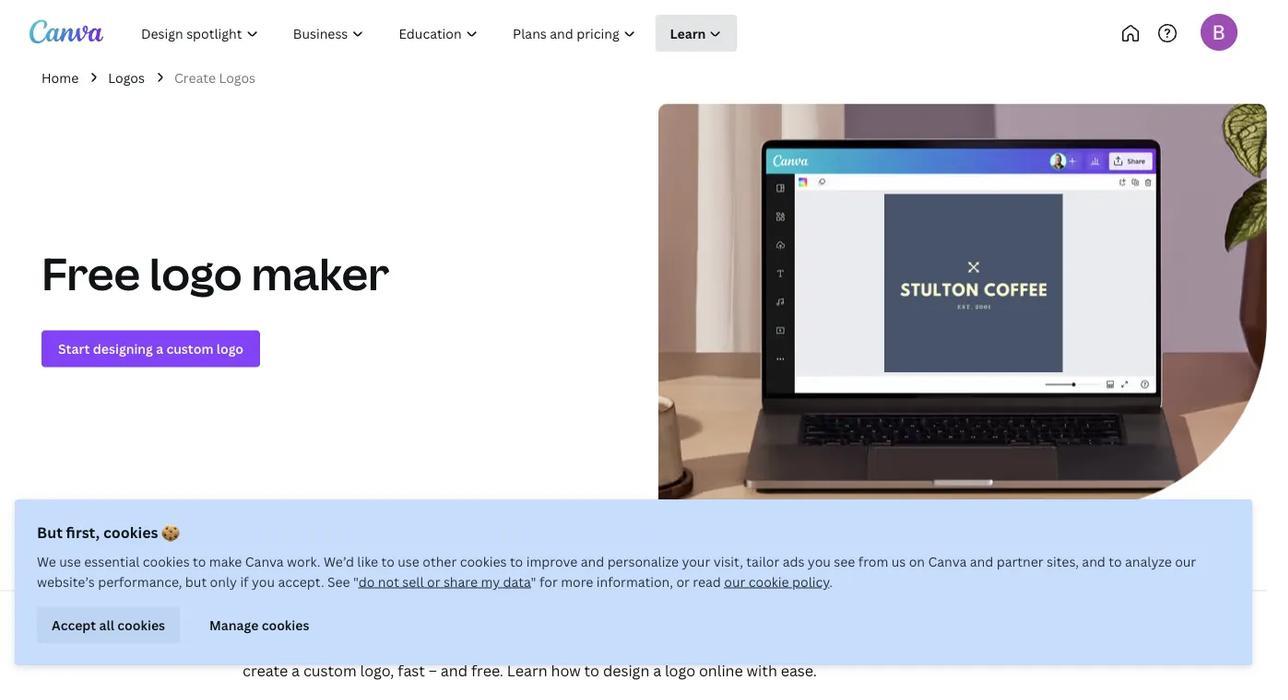 Task type: locate. For each thing, give the bounding box(es) containing it.
0 vertical spatial create
[[120, 540, 160, 558]]

or right sell
[[427, 573, 440, 591]]

cookies down performance,
[[117, 616, 165, 634]]

manage cookies button
[[195, 607, 324, 644]]

1 vertical spatial you
[[252, 573, 275, 591]]

and right sites, on the bottom of the page
[[1082, 553, 1106, 570]]

our
[[1175, 553, 1196, 570], [724, 573, 745, 591]]

use up the website's in the left bottom of the page
[[59, 553, 81, 570]]

fast
[[398, 661, 425, 681]]

essential
[[84, 553, 140, 570]]

to
[[103, 540, 117, 558], [193, 553, 206, 570], [381, 553, 395, 570], [510, 553, 523, 570], [1109, 553, 1122, 570], [456, 638, 471, 657], [991, 638, 1006, 657], [584, 661, 599, 681]]

ingredients
[[838, 638, 918, 657]]

to up but
[[193, 553, 206, 570]]

0 vertical spatial our
[[1175, 553, 1196, 570]]

1 horizontal spatial use
[[398, 553, 419, 570]]

cookies up 'my'
[[460, 553, 507, 570]]

share
[[1191, 540, 1226, 558], [443, 573, 478, 591]]

" right see
[[353, 573, 359, 591]]

beautifully
[[374, 540, 443, 558]]

easy
[[71, 540, 100, 558]]

of left the
[[792, 638, 807, 657]]

a right "design"
[[653, 661, 661, 681]]

2 vertical spatial you
[[922, 638, 948, 657]]

you right if
[[252, 573, 275, 591]]

learn
[[507, 661, 547, 681]]

beautifully designed templates
[[374, 540, 570, 558]]

millions of photos, icons and illustrations
[[691, 540, 949, 558]]

a
[[315, 638, 324, 657], [292, 661, 300, 681], [653, 661, 661, 681]]

1 horizontal spatial our
[[1175, 553, 1196, 570]]

do
[[359, 573, 375, 591]]

1 vertical spatial create
[[243, 661, 288, 681]]

logos right create
[[219, 69, 256, 86]]

1 vertical spatial all
[[772, 638, 789, 657]]

visit,
[[713, 553, 743, 570]]

or right analyze
[[1174, 540, 1188, 558]]

with
[[747, 661, 777, 681]]

share down other
[[443, 573, 478, 591]]

information,
[[596, 573, 673, 591]]

1 horizontal spatial a
[[315, 638, 324, 657]]

0 horizontal spatial logos
[[108, 69, 145, 86]]

icons
[[810, 540, 844, 558]]

"
[[353, 573, 359, 591], [531, 573, 536, 591]]

1 horizontal spatial of
[[792, 638, 807, 657]]

0 vertical spatial all
[[99, 616, 114, 634]]

logos right home
[[108, 69, 145, 86]]

2 horizontal spatial or
[[1174, 540, 1188, 558]]

analyze
[[1125, 553, 1172, 570]]

of inside designing a logo doesn't have to be daunting. canva's logo maker provides all of the ingredients you need to create a custom logo, fast – and free. learn how to design a logo online with ease.
[[792, 638, 807, 657]]

millions
[[691, 540, 740, 558]]

cookies
[[103, 523, 158, 543], [143, 553, 190, 570], [460, 553, 507, 570], [117, 616, 165, 634], [262, 616, 309, 634]]

have
[[418, 638, 452, 657]]

create down designing
[[243, 661, 288, 681]]

or left read
[[676, 573, 690, 591]]

" left for
[[531, 573, 536, 591]]

1 canva from the left
[[245, 553, 284, 570]]

designed
[[446, 540, 504, 558]]

on
[[909, 553, 925, 570]]

0 vertical spatial of
[[743, 540, 756, 558]]

cookies up designing
[[262, 616, 309, 634]]

create
[[120, 540, 160, 558], [243, 661, 288, 681]]

🍪
[[162, 523, 176, 543]]

1 horizontal spatial share
[[1191, 540, 1226, 558]]

to right easy
[[103, 540, 117, 558]]

a down designing
[[292, 661, 300, 681]]

first,
[[66, 523, 100, 543]]

0 horizontal spatial you
[[252, 573, 275, 591]]

create up performance,
[[120, 540, 160, 558]]

canva right on
[[928, 553, 967, 570]]

share right analyze
[[1191, 540, 1226, 558]]

1 horizontal spatial all
[[772, 638, 789, 657]]

and left partner
[[970, 553, 993, 570]]

0 vertical spatial you
[[808, 553, 831, 570]]

ads
[[783, 553, 805, 570]]

cookies inside "button"
[[117, 616, 165, 634]]

0 horizontal spatial canva
[[245, 553, 284, 570]]

1 vertical spatial our
[[724, 573, 745, 591]]

all up with
[[772, 638, 789, 657]]

sell
[[402, 573, 424, 591]]

and right –
[[441, 661, 468, 681]]

1 vertical spatial of
[[792, 638, 807, 657]]

0 vertical spatial share
[[1191, 540, 1226, 558]]

use up sell
[[398, 553, 419, 570]]

all right accept at the bottom left of page
[[99, 616, 114, 634]]

1 horizontal spatial maker
[[659, 638, 703, 657]]

2 use from the left
[[398, 553, 419, 570]]

and up do not sell or share my data " for more information, or read our cookie policy .
[[581, 553, 604, 570]]

you inside designing a logo doesn't have to be daunting. canva's logo maker provides all of the ingredients you need to create a custom logo, fast – and free. learn how to design a logo online with ease.
[[922, 638, 948, 657]]

personalize
[[607, 553, 679, 570]]

canva
[[245, 553, 284, 570], [928, 553, 967, 570]]

2 horizontal spatial you
[[922, 638, 948, 657]]

or
[[1174, 540, 1188, 558], [427, 573, 440, 591], [676, 573, 690, 591]]

1 vertical spatial share
[[443, 573, 478, 591]]

of
[[743, 540, 756, 558], [792, 638, 807, 657]]

accept all cookies button
[[37, 607, 180, 644]]

easily
[[1069, 540, 1106, 558]]

and right icons
[[847, 540, 870, 558]]

ease.
[[781, 661, 817, 681]]

our down visit,
[[724, 573, 745, 591]]

1 horizontal spatial canva
[[928, 553, 967, 570]]

of left photos,
[[743, 540, 756, 558]]

custom
[[303, 661, 357, 681]]

templates
[[507, 540, 570, 558]]

to up "data"
[[510, 553, 523, 570]]

maker
[[251, 243, 389, 303], [659, 638, 703, 657]]

use
[[59, 553, 81, 570], [398, 553, 419, 570]]

designing
[[243, 638, 312, 657]]

1 use from the left
[[59, 553, 81, 570]]

canva's
[[567, 638, 621, 657]]

0 horizontal spatial "
[[353, 573, 359, 591]]

accept all cookies
[[52, 616, 165, 634]]

logos link
[[108, 67, 145, 88]]

daunting.
[[496, 638, 563, 657]]

1 " from the left
[[353, 573, 359, 591]]

you left the need
[[922, 638, 948, 657]]

a up custom at the left bottom of page
[[315, 638, 324, 657]]

designing a logo doesn't have to be daunting. canva's logo maker provides all of the ingredients you need to create a custom logo, fast – and free. learn how to design a logo online with ease.
[[243, 638, 1006, 681]]

home
[[42, 69, 79, 86]]

our right analyze
[[1175, 553, 1196, 570]]

you up policy
[[808, 553, 831, 570]]

1 vertical spatial maker
[[659, 638, 703, 657]]

only
[[210, 573, 237, 591]]

1 horizontal spatial you
[[808, 553, 831, 570]]

0 vertical spatial maker
[[251, 243, 389, 303]]

.
[[829, 573, 833, 591]]

our cookie policy link
[[724, 573, 829, 591]]

to right the need
[[991, 638, 1006, 657]]

logo
[[149, 243, 242, 303], [327, 638, 358, 657], [625, 638, 655, 657], [665, 661, 695, 681]]

photos,
[[759, 540, 807, 558]]

all
[[99, 616, 114, 634], [772, 638, 789, 657]]

canva up if
[[245, 553, 284, 570]]

accept.
[[278, 573, 324, 591]]

0 horizontal spatial all
[[99, 616, 114, 634]]

1 horizontal spatial "
[[531, 573, 536, 591]]

2 " from the left
[[531, 573, 536, 591]]

my
[[481, 573, 500, 591]]

easily download or share
[[1069, 540, 1226, 558]]

1 horizontal spatial create
[[243, 661, 288, 681]]

see
[[834, 553, 855, 570]]

partner
[[997, 553, 1044, 570]]

1 horizontal spatial logos
[[219, 69, 256, 86]]

0 horizontal spatial use
[[59, 553, 81, 570]]

data
[[503, 573, 531, 591]]

doesn't
[[361, 638, 415, 657]]

illustrations
[[873, 540, 949, 558]]



Task type: describe. For each thing, give the bounding box(es) containing it.
like
[[357, 553, 378, 570]]

1 logos from the left
[[108, 69, 145, 86]]

0 horizontal spatial share
[[443, 573, 478, 591]]

0 horizontal spatial our
[[724, 573, 745, 591]]

but
[[37, 523, 63, 543]]

cookies down 🍪
[[143, 553, 190, 570]]

from
[[858, 553, 888, 570]]

download
[[1109, 540, 1171, 558]]

policy
[[792, 573, 829, 591]]

do not sell or share my data link
[[359, 573, 531, 591]]

performance,
[[98, 573, 182, 591]]

but first, cookies 🍪
[[37, 523, 176, 543]]

provides
[[706, 638, 768, 657]]

improve
[[526, 553, 578, 570]]

us
[[892, 553, 906, 570]]

create inside designing a logo doesn't have to be daunting. canva's logo maker provides all of the ingredients you need to create a custom logo, fast – and free. learn how to design a logo online with ease.
[[243, 661, 288, 681]]

online
[[699, 661, 743, 681]]

easy to create and customize
[[71, 540, 254, 558]]

0 horizontal spatial a
[[292, 661, 300, 681]]

top level navigation element
[[125, 15, 800, 52]]

to down canva's
[[584, 661, 599, 681]]

need
[[952, 638, 987, 657]]

2 horizontal spatial a
[[653, 661, 661, 681]]

to right easily
[[1109, 553, 1122, 570]]

free
[[42, 243, 140, 303]]

be
[[474, 638, 493, 657]]

home link
[[42, 67, 79, 88]]

how
[[551, 661, 581, 681]]

manage
[[209, 616, 258, 634]]

2 logos from the left
[[219, 69, 256, 86]]

cookies up essential in the bottom left of the page
[[103, 523, 158, 543]]

more
[[561, 573, 593, 591]]

0 horizontal spatial create
[[120, 540, 160, 558]]

cookies inside button
[[262, 616, 309, 634]]

free.
[[471, 661, 504, 681]]

logo,
[[360, 661, 394, 681]]

0 horizontal spatial or
[[427, 573, 440, 591]]

and up but
[[163, 540, 187, 558]]

we use essential cookies to make canva work. we'd like to use other cookies to improve and personalize your visit, tailor ads you see from us on canva and partner sites, and to analyze our website's performance, but only if you accept. see "
[[37, 553, 1196, 591]]

do not sell or share my data " for more information, or read our cookie policy .
[[359, 573, 833, 591]]

cookie
[[749, 573, 789, 591]]

accept
[[52, 616, 96, 634]]

create logos
[[174, 69, 256, 86]]

we
[[37, 553, 56, 570]]

to left "be"
[[456, 638, 471, 657]]

all inside designing a logo doesn't have to be daunting. canva's logo maker provides all of the ingredients you need to create a custom logo, fast – and free. learn how to design a logo online with ease.
[[772, 638, 789, 657]]

website's
[[37, 573, 95, 591]]

free logo maker
[[42, 243, 389, 303]]

0 horizontal spatial of
[[743, 540, 756, 558]]

we'd
[[324, 553, 354, 570]]

design
[[603, 661, 650, 681]]

sites,
[[1047, 553, 1079, 570]]

work.
[[287, 553, 321, 570]]

read
[[693, 573, 721, 591]]

0 horizontal spatial maker
[[251, 243, 389, 303]]

to right like
[[381, 553, 395, 570]]

see
[[327, 573, 350, 591]]

make
[[209, 553, 242, 570]]

and inside designing a logo doesn't have to be daunting. canva's logo maker provides all of the ingredients you need to create a custom logo, fast – and free. learn how to design a logo online with ease.
[[441, 661, 468, 681]]

cafe logo image
[[884, 194, 1063, 373]]

for
[[539, 573, 558, 591]]

the
[[811, 638, 834, 657]]

all inside 'accept all cookies' "button"
[[99, 616, 114, 634]]

manage cookies
[[209, 616, 309, 634]]

2 canva from the left
[[928, 553, 967, 570]]

our inside 'we use essential cookies to make canva work. we'd like to use other cookies to improve and personalize your visit, tailor ads you see from us on canva and partner sites, and to analyze our website's performance, but only if you accept. see "'
[[1175, 553, 1196, 570]]

other
[[423, 553, 457, 570]]

create
[[174, 69, 216, 86]]

–
[[429, 661, 437, 681]]

if
[[240, 573, 249, 591]]

maker inside designing a logo doesn't have to be daunting. canva's logo maker provides all of the ingredients you need to create a custom logo, fast – and free. learn how to design a logo online with ease.
[[659, 638, 703, 657]]

but
[[185, 573, 207, 591]]

not
[[378, 573, 399, 591]]

1 horizontal spatial or
[[676, 573, 690, 591]]

customize
[[190, 540, 254, 558]]

" inside 'we use essential cookies to make canva work. we'd like to use other cookies to improve and personalize your visit, tailor ads you see from us on canva and partner sites, and to analyze our website's performance, but only if you accept. see "'
[[353, 573, 359, 591]]

your
[[682, 553, 710, 570]]

tailor
[[746, 553, 779, 570]]



Task type: vqa. For each thing, say whether or not it's contained in the screenshot.
policy
yes



